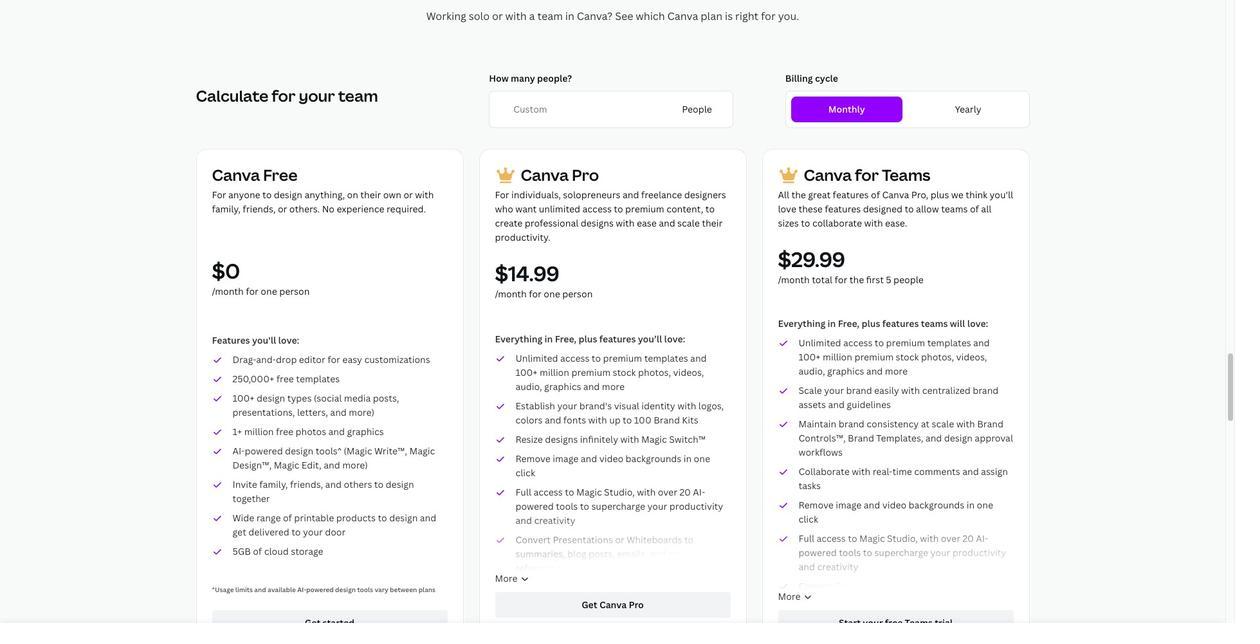 Task type: locate. For each thing, give the bounding box(es) containing it.
see
[[615, 9, 634, 23]]

is
[[725, 9, 733, 23]]

plan
[[701, 9, 723, 23]]

working
[[426, 9, 467, 23]]

for
[[761, 9, 776, 23]]

a
[[529, 9, 535, 23]]

right
[[736, 9, 759, 23]]

team
[[538, 9, 563, 23]]

solo
[[469, 9, 490, 23]]



Task type: describe. For each thing, give the bounding box(es) containing it.
canva?
[[577, 9, 613, 23]]

which
[[636, 9, 665, 23]]

with
[[506, 9, 527, 23]]

canva
[[668, 9, 699, 23]]

working solo or with a team in canva? see which canva plan is right for you.
[[426, 9, 800, 23]]

or
[[492, 9, 503, 23]]

in
[[566, 9, 575, 23]]

you.
[[779, 9, 800, 23]]



Task type: vqa. For each thing, say whether or not it's contained in the screenshot.
solo on the top left of the page
yes



